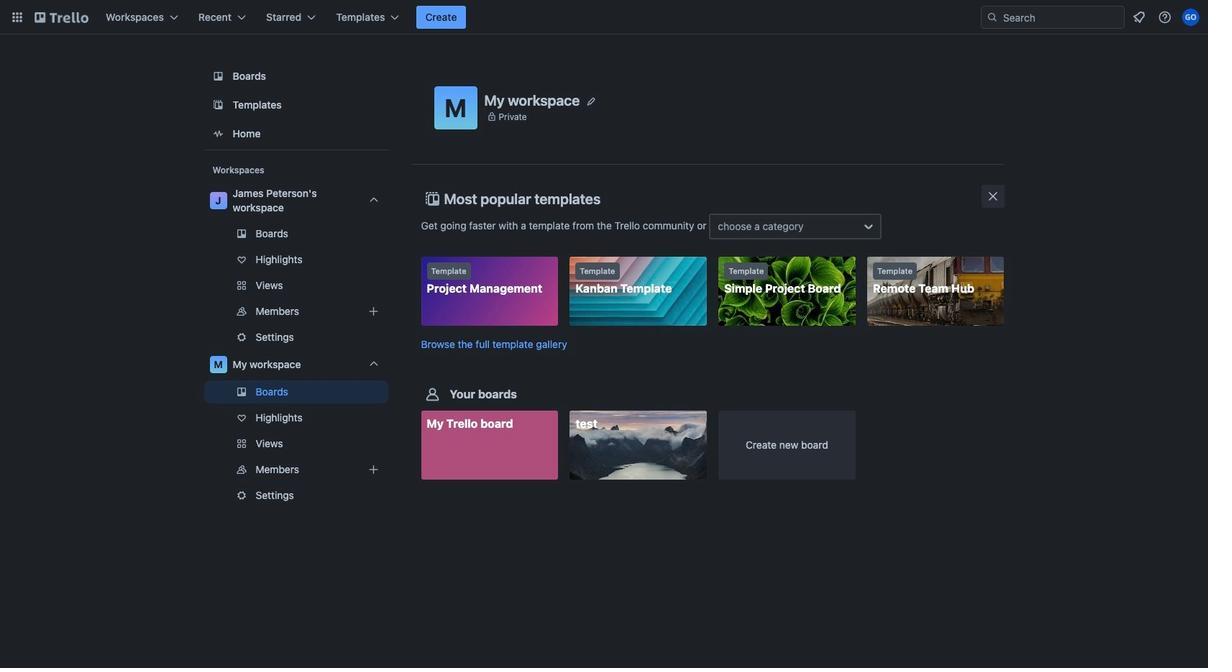 Task type: describe. For each thing, give the bounding box(es) containing it.
board image
[[210, 68, 227, 85]]

template board image
[[210, 96, 227, 114]]

0 notifications image
[[1131, 9, 1149, 26]]

primary element
[[0, 0, 1209, 35]]

gary orlando (garyorlando) image
[[1183, 9, 1200, 26]]

home image
[[210, 125, 227, 142]]



Task type: locate. For each thing, give the bounding box(es) containing it.
1 vertical spatial add image
[[365, 461, 382, 479]]

add image
[[365, 303, 382, 320], [365, 461, 382, 479]]

Search field
[[999, 7, 1125, 27]]

1 add image from the top
[[365, 303, 382, 320]]

2 add image from the top
[[365, 461, 382, 479]]

open information menu image
[[1159, 10, 1173, 24]]

back to home image
[[35, 6, 89, 29]]

0 vertical spatial add image
[[365, 303, 382, 320]]

search image
[[987, 12, 999, 23]]



Task type: vqa. For each thing, say whether or not it's contained in the screenshot.
the board "image"
yes



